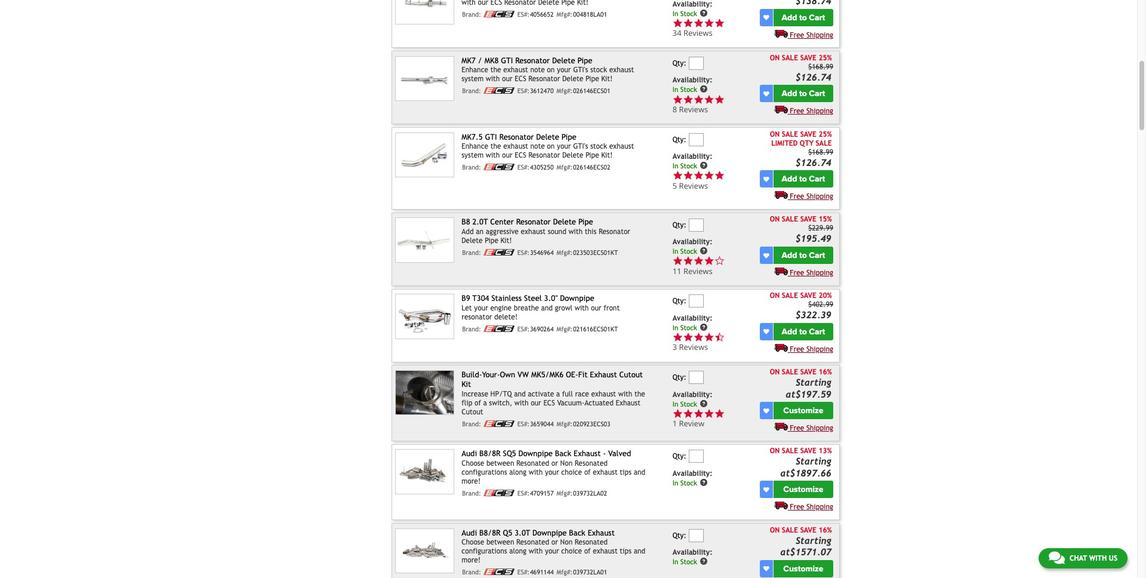 Task type: describe. For each thing, give the bounding box(es) containing it.
es#3612470 - 026146ecs01 -  mk7 / mk8 gti resonator delete pipe - enhance the exhaust note on your gti's stock exhaust system with our ecs resonator delete pipe kit! - ecs - volkswagen image
[[395, 56, 455, 101]]

free for free shipping icon corresponding to $126.74
[[790, 107, 805, 116]]

cart for $126.74
[[810, 89, 826, 99]]

review
[[679, 418, 705, 429]]

configurations inside the audi b8/8r sq5 downpipe back exhaust - valved choose between resonated or non resonated configurations along with your choice of exhaust tips and more!
[[462, 468, 508, 477]]

question sign image for 1 review
[[700, 399, 708, 408]]

qty: for 3
[[673, 297, 687, 305]]

mk7 / mk8 gti resonator delete pipe enhance the exhaust note on your gti's stock exhaust system with our ecs resonator delete pipe kit!
[[462, 56, 635, 83]]

on inside on sale save 25% limited qty sale $168.99 $126.74
[[770, 130, 780, 138]]

sale
[[816, 139, 833, 147]]

starting for $1571.07
[[796, 535, 832, 546]]

availability: for 1
[[673, 390, 713, 399]]

34 reviews
[[673, 28, 713, 38]]

es#4709157 - 039732la02 - audi b8/8r sq5 downpipe back exhaust - valved - choose between resonated or non resonated configurations along with your choice of exhaust tips and more! - ecs - audi image
[[395, 449, 455, 494]]

hp/tq
[[491, 390, 512, 398]]

breathe
[[514, 304, 539, 312]]

8 in from the top
[[673, 558, 679, 566]]

exhaust right fit
[[590, 370, 617, 379]]

shipping for free shipping icon for qty
[[807, 192, 834, 201]]

1 es#: from the top
[[518, 11, 530, 18]]

3612470
[[530, 87, 554, 95]]

on sale save 16% for $1571.07
[[770, 526, 833, 534]]

3 free shipping from the top
[[790, 192, 834, 201]]

exhaust up 026146ecs01
[[610, 66, 635, 74]]

gti inside mk7 / mk8 gti resonator delete pipe enhance the exhaust note on your gti's stock exhaust system with our ecs resonator delete pipe kit!
[[501, 56, 513, 65]]

25% for $126.74
[[819, 54, 833, 62]]

add to wish list image for add to cart button corresponding to $322.39
[[764, 329, 770, 335]]

1 brand: from the top
[[462, 11, 481, 18]]

4691144
[[530, 569, 554, 576]]

back inside the audi b8/8r sq5 downpipe back exhaust - valved choose between resonated or non resonated configurations along with your choice of exhaust tips and more!
[[555, 449, 572, 458]]

starting for $197.59
[[796, 377, 832, 388]]

on sale save 20% $402.99 $322.39
[[770, 292, 834, 320]]

more! inside the audi b8/8r sq5 downpipe back exhaust - valved choose between resonated or non resonated configurations along with your choice of exhaust tips and more!
[[462, 477, 481, 485]]

2 8 reviews link from the top
[[673, 104, 725, 115]]

activate
[[528, 390, 554, 398]]

choose inside the audi b8/8r sq5 downpipe back exhaust - valved choose between resonated or non resonated configurations along with your choice of exhaust tips and more!
[[462, 459, 485, 468]]

resonated down audi b8/8r q5 3.0t downpipe back exhaust link
[[517, 538, 550, 547]]

your inside mk7.5 gti resonator delete pipe enhance the exhaust note on your gti's stock exhaust system with our ecs resonator delete pipe kit!
[[557, 142, 571, 151]]

1 add to wish list image from the top
[[764, 176, 770, 182]]

4305250
[[530, 164, 554, 171]]

chat with us
[[1070, 554, 1118, 563]]

resonated up 039732la01
[[575, 538, 608, 547]]

us
[[1110, 554, 1118, 563]]

q5
[[503, 528, 513, 537]]

chat with us link
[[1039, 548, 1128, 569]]

availability: in stock for 11
[[673, 238, 713, 255]]

2 stock from the top
[[681, 85, 698, 94]]

es#: 4691144 mfg#: 039732la01
[[518, 569, 608, 576]]

kit
[[462, 380, 471, 389]]

mk5/mk6
[[532, 370, 564, 379]]

6 sale from the top
[[782, 447, 799, 455]]

039732la01
[[573, 569, 608, 576]]

0 vertical spatial cutout
[[620, 370, 643, 379]]

2 free shipping from the top
[[790, 107, 834, 116]]

question sign image for 5 reviews
[[700, 161, 708, 170]]

mfg#: for back
[[557, 490, 573, 497]]

7 sale from the top
[[782, 526, 799, 534]]

1 free shipping from the top
[[790, 31, 834, 39]]

4056652
[[530, 11, 554, 18]]

4 free shipping from the top
[[790, 269, 834, 277]]

es#: for 3.0t
[[518, 569, 530, 576]]

audi for $1897.66
[[462, 449, 477, 458]]

1 ecs - corporate logo image from the top
[[484, 11, 515, 18]]

enhance inside mk7.5 gti resonator delete pipe enhance the exhaust note on your gti's stock exhaust system with our ecs resonator delete pipe kit!
[[462, 142, 489, 151]]

half star image
[[715, 332, 725, 343]]

the inside the build-your-own vw mk5/mk6 oe-fit exhaust cutout kit increase hp/tq and activate a full race exhaust with the flip of a switch, with our ecs vacuum-actuated exhaust cutout
[[635, 390, 646, 398]]

our inside mk7 / mk8 gti resonator delete pipe enhance the exhaust note on your gti's stock exhaust system with our ecs resonator delete pipe kit!
[[502, 75, 513, 83]]

add for 11 reviews
[[782, 250, 798, 260]]

es#: 3690264 mfg#: 021616ecs01kt
[[518, 325, 618, 333]]

front
[[604, 304, 620, 312]]

$1897.66
[[790, 468, 832, 478]]

7 stock from the top
[[681, 479, 698, 487]]

delete!
[[495, 313, 518, 321]]

4 free shipping image from the top
[[775, 422, 788, 431]]

brand: for mk7.5 gti resonator delete pipe
[[462, 164, 481, 171]]

mk8
[[485, 56, 499, 65]]

6 on from the top
[[770, 447, 780, 455]]

-
[[603, 449, 606, 458]]

with inside b9 t304 stainless steel 3.0" downpipe let your engine breathe and growl with our front resonator delete!
[[575, 304, 589, 312]]

2 free shipping image from the top
[[775, 343, 788, 352]]

own
[[500, 370, 516, 379]]

15%
[[819, 215, 833, 224]]

7 availability: from the top
[[673, 548, 713, 557]]

2 5 reviews link from the top
[[673, 180, 725, 191]]

es#: 3612470 mfg#: 026146ecs01
[[518, 87, 611, 95]]

free shipping image for qty
[[775, 191, 788, 199]]

vacuum-
[[558, 399, 585, 407]]

es#: for delete
[[518, 164, 530, 171]]

b9 t304 stainless steel 3.0" downpipe let your engine breathe and growl with our front resonator delete!
[[462, 294, 620, 321]]

2 34 reviews link from the top
[[673, 28, 725, 38]]

3 add to wish list image from the top
[[764, 408, 770, 414]]

2 3 reviews link from the top
[[673, 342, 725, 353]]

between inside 'audi b8/8r q5 3.0t downpipe back exhaust choose between resonated or non resonated configurations along with your choice of exhaust tips and more!'
[[487, 538, 515, 547]]

kit! inside mk7 / mk8 gti resonator delete pipe enhance the exhaust note on your gti's stock exhaust system with our ecs resonator delete pipe kit!
[[602, 75, 613, 83]]

3 stock from the top
[[681, 162, 698, 170]]

vw
[[518, 370, 529, 379]]

8
[[673, 104, 677, 115]]

audi for $1571.07
[[462, 528, 477, 537]]

with right race
[[619, 390, 633, 398]]

039732la02
[[573, 490, 608, 497]]

3 in from the top
[[673, 162, 679, 170]]

1 cart from the top
[[810, 12, 826, 22]]

exhaust down mk7 / mk8 gti resonator delete pipe link
[[504, 66, 529, 74]]

5 in from the top
[[673, 323, 679, 332]]

exhaust down mk7.5 gti resonator delete pipe link
[[504, 142, 529, 151]]

020923ecs03
[[573, 420, 611, 428]]

add to cart button for $322.39
[[774, 323, 834, 340]]

aggressive
[[486, 227, 519, 236]]

$195.49
[[796, 233, 832, 244]]

2 11 reviews link from the top
[[673, 266, 725, 276]]

shipping for free shipping icon corresponding to $126.74
[[807, 107, 834, 116]]

ecs - corporate logo image for sq5
[[484, 490, 515, 496]]

choice inside 'audi b8/8r q5 3.0t downpipe back exhaust choose between resonated or non resonated configurations along with your choice of exhaust tips and more!'
[[562, 547, 582, 556]]

3659044
[[530, 420, 554, 428]]

1 mfg#: from the top
[[557, 11, 573, 18]]

1 vertical spatial a
[[484, 399, 487, 407]]

es#: 3659044 mfg#: 020923ecs03
[[518, 420, 611, 428]]

add for 8 reviews
[[782, 89, 798, 99]]

exhaust up 026146ecs02
[[610, 142, 635, 151]]

free for 1st free shipping image from the bottom of the page
[[790, 503, 805, 512]]

3.0"
[[545, 294, 558, 303]]

$322.39
[[796, 310, 832, 320]]

25% for qty
[[819, 130, 833, 138]]

on sale save 15% $229.99 $195.49
[[770, 215, 834, 244]]

on sale save 25% limited qty sale $168.99 $126.74
[[770, 130, 834, 168]]

es#: 4709157 mfg#: 039732la02
[[518, 490, 608, 497]]

3.0t
[[515, 528, 531, 537]]

qty: for 5
[[673, 135, 687, 144]]

cart for $195.49
[[810, 250, 826, 260]]

empty star image
[[715, 256, 725, 266]]

build-
[[462, 370, 482, 379]]

6 ecs - corporate logo image from the top
[[484, 420, 515, 427]]

sound
[[548, 227, 567, 236]]

1 add to cart from the top
[[782, 12, 826, 22]]

4 add to wish list image from the top
[[764, 566, 770, 572]]

exhaust inside 'audi b8/8r q5 3.0t downpipe back exhaust choose between resonated or non resonated configurations along with your choice of exhaust tips and more!'
[[593, 547, 618, 556]]

7 in from the top
[[673, 479, 679, 487]]

add to wish list image for add to cart button corresponding to $126.74
[[764, 91, 770, 97]]

1
[[673, 418, 677, 429]]

choice inside the audi b8/8r sq5 downpipe back exhaust - valved choose between resonated or non resonated configurations along with your choice of exhaust tips and more!
[[562, 468, 582, 477]]

your-
[[482, 370, 500, 379]]

resonated down -
[[575, 459, 608, 468]]

1 review
[[673, 418, 705, 429]]

$126.74 inside on sale save 25% limited qty sale $168.99 $126.74
[[796, 157, 832, 168]]

1 3 reviews link from the top
[[673, 332, 758, 353]]

increase
[[462, 390, 489, 398]]

qty
[[800, 139, 814, 147]]

1 in from the top
[[673, 9, 679, 17]]

availability: for 3
[[673, 314, 713, 322]]

shipping for $195.49's free shipping icon
[[807, 269, 834, 277]]

11 reviews
[[673, 266, 713, 276]]

es#3659044 - 020923ecs03 - build-your-own vw mk5/mk6 oe-fit exhaust cutout kit - increase hp/tq and activate a full race exhaust with the flip of a switch, with our ecs vacuum-actuated exhaust cutout - ecs - volkswagen image
[[395, 370, 455, 415]]

3
[[673, 342, 677, 353]]

6 brand: from the top
[[462, 420, 481, 428]]

es#: 3546964 mfg#: 023503ecs01kt
[[518, 249, 618, 256]]

4 add to wish list image from the top
[[764, 487, 770, 493]]

resonated down audi b8/8r sq5 downpipe back exhaust - valved link
[[517, 459, 550, 468]]

1 question sign image from the top
[[700, 323, 708, 331]]

fit
[[579, 370, 588, 379]]

customize for $1897.66
[[784, 485, 824, 495]]

6 save from the top
[[801, 447, 817, 455]]

stock inside mk7 / mk8 gti resonator delete pipe enhance the exhaust note on your gti's stock exhaust system with our ecs resonator delete pipe kit!
[[591, 66, 608, 74]]

the inside mk7 / mk8 gti resonator delete pipe enhance the exhaust note on your gti's stock exhaust system with our ecs resonator delete pipe kit!
[[491, 66, 502, 74]]

exhaust inside 'audi b8/8r q5 3.0t downpipe back exhaust choose between resonated or non resonated configurations along with your choice of exhaust tips and more!'
[[588, 528, 615, 537]]

add up on sale save 25% $168.99 $126.74
[[782, 12, 798, 22]]

availability: in stock for 3
[[673, 314, 713, 332]]

engine
[[491, 304, 512, 312]]

your inside the audi b8/8r sq5 downpipe back exhaust - valved choose between resonated or non resonated configurations along with your choice of exhaust tips and more!
[[545, 468, 559, 477]]

3 free shipping image from the top
[[775, 501, 788, 510]]

mfg#: for pipe
[[557, 164, 573, 171]]

6 qty: from the top
[[673, 452, 687, 461]]

6 in from the top
[[673, 400, 679, 408]]

004818la01
[[573, 11, 608, 18]]

13%
[[819, 447, 833, 455]]

between inside the audi b8/8r sq5 downpipe back exhaust - valved choose between resonated or non resonated configurations along with your choice of exhaust tips and more!
[[487, 459, 515, 468]]

021616ecs01kt
[[573, 325, 618, 333]]

note inside mk7.5 gti resonator delete pipe enhance the exhaust note on your gti's stock exhaust system with our ecs resonator delete pipe kit!
[[531, 142, 545, 151]]

6 stock from the top
[[681, 400, 698, 408]]

6 mfg#: from the top
[[557, 420, 573, 428]]

stainless
[[492, 294, 522, 303]]

7 on from the top
[[770, 526, 780, 534]]

growl
[[555, 304, 573, 312]]

to for $195.49
[[800, 250, 807, 260]]

5 on from the top
[[770, 368, 780, 376]]

b8/8r for $1897.66
[[480, 449, 501, 458]]

system inside mk7 / mk8 gti resonator delete pipe enhance the exhaust note on your gti's stock exhaust system with our ecs resonator delete pipe kit!
[[462, 75, 484, 83]]

full
[[563, 390, 573, 398]]

brand: for b8 2.0t center resonator delete pipe
[[462, 249, 481, 256]]

7 availability: in stock from the top
[[673, 548, 713, 566]]

brand: for b9 t304 stainless steel 3.0" downpipe
[[462, 325, 481, 333]]

with inside b8 2.0t center resonator delete pipe add an aggressive exhaust sound with this resonator delete pipe kit!
[[569, 227, 583, 236]]

shipping for 4th free shipping icon
[[807, 424, 834, 433]]

to for $126.74
[[800, 89, 807, 99]]

add inside b8 2.0t center resonator delete pipe add an aggressive exhaust sound with this resonator delete pipe kit!
[[462, 227, 474, 236]]

1 stock from the top
[[681, 9, 698, 17]]

add to cart for $126.74
[[782, 89, 826, 99]]

es#4691144 - 039732la01 - audi b8/8r q5 3.0t downpipe back exhaust - choose between resonated or non resonated configurations along with your choice of exhaust tips and more! - ecs - audi image
[[395, 528, 455, 573]]

add to cart button for qty
[[774, 170, 834, 188]]

star image inside '1 review' link
[[673, 408, 683, 419]]

question sign image for $1571.07
[[700, 557, 708, 566]]

1 34 reviews link from the top
[[673, 18, 758, 38]]

20%
[[819, 292, 833, 300]]

question sign image for 34 reviews
[[700, 9, 708, 17]]

downpipe inside the audi b8/8r sq5 downpipe back exhaust - valved choose between resonated or non resonated configurations along with your choice of exhaust tips and more!
[[519, 449, 553, 458]]

availability: for 8
[[673, 76, 713, 84]]

add to wish list image for 1st add to cart button
[[764, 14, 770, 20]]

downpipe inside 'audi b8/8r q5 3.0t downpipe back exhaust choose between resonated or non resonated configurations along with your choice of exhaust tips and more!'
[[533, 528, 567, 537]]

t304
[[473, 294, 489, 303]]

6 free shipping from the top
[[790, 424, 834, 433]]

4 stock from the top
[[681, 247, 698, 255]]

mk7.5 gti resonator delete pipe enhance the exhaust note on your gti's stock exhaust system with our ecs resonator delete pipe kit!
[[462, 132, 635, 160]]

3690264
[[530, 325, 554, 333]]

on sale save 25% $168.99 $126.74
[[770, 54, 834, 82]]

ecs - corporate logo image for resonator
[[484, 164, 515, 170]]

an
[[476, 227, 484, 236]]

along inside the audi b8/8r sq5 downpipe back exhaust - valved choose between resonated or non resonated configurations along with your choice of exhaust tips and more!
[[510, 468, 527, 477]]

mk7 / mk8 gti resonator delete pipe link
[[462, 56, 593, 65]]

sale inside on sale save 15% $229.99 $195.49
[[782, 215, 799, 224]]

star image inside '34 reviews' link
[[683, 18, 694, 28]]

$126.74 inside on sale save 25% $168.99 $126.74
[[796, 72, 832, 82]]

exhaust inside b8 2.0t center resonator delete pipe add an aggressive exhaust sound with this resonator delete pipe kit!
[[521, 227, 546, 236]]

shipping for 1st free shipping image from the bottom of the page
[[807, 503, 834, 512]]

add for 3 reviews
[[782, 327, 798, 337]]

to for qty
[[800, 174, 807, 184]]

audi b8/8r sq5 downpipe back exhaust - valved choose between resonated or non resonated configurations along with your choice of exhaust tips and more!
[[462, 449, 646, 485]]

star image inside 3 reviews link
[[683, 332, 694, 343]]

16% for $197.59
[[819, 368, 833, 376]]

es#: for downpipe
[[518, 490, 530, 497]]

reviews for 5 reviews
[[679, 180, 709, 191]]

es#3546964 - 023503ecs01kt - b8 2.0t center resonator delete pipe - add an aggressive exhaust sound with this resonator delete pipe kit! - ecs - audi image
[[395, 218, 455, 263]]

8 stock from the top
[[681, 558, 698, 566]]

ecs - corporate logo image for mk8
[[484, 87, 515, 94]]

availability: for 5
[[673, 152, 713, 161]]

026146ecs02
[[573, 164, 611, 171]]

configurations inside 'audi b8/8r q5 3.0t downpipe back exhaust choose between resonated or non resonated configurations along with your choice of exhaust tips and more!'
[[462, 547, 508, 556]]

brand: for audi b8/8r q5 3.0t downpipe back exhaust
[[462, 569, 481, 576]]

mfg#: for downpipe
[[557, 569, 573, 576]]

on inside mk7 / mk8 gti resonator delete pipe enhance the exhaust note on your gti's stock exhaust system with our ecs resonator delete pipe kit!
[[547, 66, 555, 74]]

on sale save 13%
[[770, 447, 833, 455]]

free for second free shipping image from the bottom of the page
[[790, 345, 805, 354]]

flip
[[462, 399, 473, 407]]

add to cart for $322.39
[[782, 327, 826, 337]]

starting at for $1571.07
[[781, 535, 832, 557]]



Task type: locate. For each thing, give the bounding box(es) containing it.
starting for $1897.66
[[796, 456, 832, 467]]

our inside the build-your-own vw mk5/mk6 oe-fit exhaust cutout kit increase hp/tq and activate a full race exhaust with the flip of a switch, with our ecs vacuum-actuated exhaust cutout
[[531, 399, 542, 407]]

2 vertical spatial question sign image
[[700, 557, 708, 566]]

1 add to wish list image from the top
[[764, 14, 770, 20]]

2 vertical spatial the
[[635, 390, 646, 398]]

5 free shipping from the top
[[790, 345, 834, 354]]

brand: down an at the top of the page
[[462, 249, 481, 256]]

7 free from the top
[[790, 503, 805, 512]]

non
[[561, 459, 573, 468], [561, 538, 573, 547]]

0 vertical spatial on
[[547, 66, 555, 74]]

1 vertical spatial audi
[[462, 528, 477, 537]]

0 vertical spatial enhance
[[462, 66, 489, 74]]

with inside mk7.5 gti resonator delete pipe enhance the exhaust note on your gti's stock exhaust system with our ecs resonator delete pipe kit!
[[486, 151, 500, 160]]

1 vertical spatial the
[[491, 142, 502, 151]]

at for $1571.07
[[781, 547, 790, 557]]

free shipping image
[[775, 29, 788, 37], [775, 343, 788, 352], [775, 501, 788, 510]]

add to cart button down on sale save 25% $168.99 $126.74
[[774, 85, 834, 102]]

with inside 'audi b8/8r q5 3.0t downpipe back exhaust choose between resonated or non resonated configurations along with your choice of exhaust tips and more!'
[[529, 547, 543, 556]]

2 configurations from the top
[[462, 547, 508, 556]]

shipping up 13%
[[807, 424, 834, 433]]

3 reviews link
[[673, 332, 758, 353], [673, 342, 725, 353]]

b9 t304 stainless steel 3.0" downpipe link
[[462, 294, 595, 303]]

on
[[547, 66, 555, 74], [547, 142, 555, 151]]

more! right es#4709157 - 039732la02 - audi b8/8r sq5 downpipe back exhaust - valved - choose between resonated or non resonated configurations along with your choice of exhaust tips and more! - ecs - audi image
[[462, 477, 481, 485]]

5 mfg#: from the top
[[557, 325, 573, 333]]

add to cart down $322.39
[[782, 327, 826, 337]]

1 add to cart button from the top
[[774, 9, 834, 26]]

of down the increase
[[475, 399, 481, 407]]

free shipping image up on sale save 25% $168.99 $126.74
[[775, 29, 788, 37]]

ecs - corporate logo image for center
[[484, 249, 515, 256]]

0 vertical spatial configurations
[[462, 468, 508, 477]]

0 vertical spatial non
[[561, 459, 573, 468]]

on sale save 16% for $197.59
[[770, 368, 833, 376]]

shipping for 1st free shipping image from the top
[[807, 31, 834, 39]]

0 vertical spatial system
[[462, 75, 484, 83]]

free up on sale save 25% $168.99 $126.74
[[790, 31, 805, 39]]

1 vertical spatial ecs
[[515, 151, 527, 160]]

mfg#: down growl
[[557, 325, 573, 333]]

mfg#: for resonator
[[557, 87, 573, 95]]

ecs - corporate logo image down the mk8
[[484, 87, 515, 94]]

ecs - corporate logo image
[[484, 11, 515, 18], [484, 87, 515, 94], [484, 164, 515, 170], [484, 249, 515, 256], [484, 325, 515, 332], [484, 420, 515, 427], [484, 490, 515, 496], [484, 569, 515, 575]]

add to cart
[[782, 12, 826, 22], [782, 89, 826, 99], [782, 174, 826, 184], [782, 250, 826, 260], [782, 327, 826, 337]]

gti right the mk8
[[501, 56, 513, 65]]

mk7.5
[[462, 132, 483, 141]]

1 save from the top
[[801, 54, 817, 62]]

brand: right es#4691144 - 039732la01 - audi b8/8r q5 3.0t downpipe back exhaust - choose between resonated or non resonated configurations along with your choice of exhaust tips and more! - ecs - audi image
[[462, 569, 481, 576]]

2 customize link from the top
[[774, 481, 834, 498]]

and inside the build-your-own vw mk5/mk6 oe-fit exhaust cutout kit increase hp/tq and activate a full race exhaust with the flip of a switch, with our ecs vacuum-actuated exhaust cutout
[[514, 390, 526, 398]]

7 qty: from the top
[[673, 531, 687, 540]]

es#4305250 - 026146ecs02 -  mk7.5 gti resonator delete pipe - enhance the exhaust note on your gti's stock exhaust system with our ecs resonator delete pipe kit! - ecs - volkswagen image
[[395, 132, 455, 177]]

the
[[491, 66, 502, 74], [491, 142, 502, 151], [635, 390, 646, 398]]

the down the mk8
[[491, 66, 502, 74]]

our
[[502, 75, 513, 83], [502, 151, 513, 160], [591, 304, 602, 312], [531, 399, 542, 407]]

kit! inside b8 2.0t center resonator delete pipe add an aggressive exhaust sound with this resonator delete pipe kit!
[[501, 236, 512, 245]]

b8/8r
[[480, 449, 501, 458], [480, 528, 501, 537]]

add to wish list image
[[764, 176, 770, 182], [764, 252, 770, 258], [764, 408, 770, 414], [764, 566, 770, 572]]

availability: in stock for 5
[[673, 152, 713, 170]]

3 starting from the top
[[796, 535, 832, 546]]

4 in from the top
[[673, 247, 679, 255]]

1 vertical spatial stock
[[591, 142, 608, 151]]

2 vertical spatial starting
[[796, 535, 832, 546]]

exhaust down b8 2.0t center resonator delete pipe link
[[521, 227, 546, 236]]

with right the switch,
[[515, 399, 529, 407]]

$168.99 inside on sale save 25% $168.99 $126.74
[[809, 63, 834, 71]]

1 or from the top
[[552, 459, 559, 468]]

2 in from the top
[[673, 85, 679, 94]]

b8/8r for $1571.07
[[480, 528, 501, 537]]

question sign image
[[700, 9, 708, 17], [700, 85, 708, 93], [700, 161, 708, 170], [700, 247, 708, 255], [700, 399, 708, 408]]

2 free from the top
[[790, 107, 805, 116]]

starting at for $197.59
[[786, 377, 832, 399]]

0 vertical spatial the
[[491, 66, 502, 74]]

1 between from the top
[[487, 459, 515, 468]]

availability: in stock for 1
[[673, 390, 713, 408]]

0 vertical spatial between
[[487, 459, 515, 468]]

ecs - corporate logo image down aggressive
[[484, 249, 515, 256]]

audi inside the audi b8/8r sq5 downpipe back exhaust - valved choose between resonated or non resonated configurations along with your choice of exhaust tips and more!
[[462, 449, 477, 458]]

exhaust inside the build-your-own vw mk5/mk6 oe-fit exhaust cutout kit increase hp/tq and activate a full race exhaust with the flip of a switch, with our ecs vacuum-actuated exhaust cutout
[[592, 390, 617, 398]]

save inside on sale save 15% $229.99 $195.49
[[801, 215, 817, 224]]

2 add to wish list image from the top
[[764, 252, 770, 258]]

1 sale from the top
[[782, 54, 799, 62]]

2 availability: in stock from the top
[[673, 152, 713, 170]]

add to cart button
[[774, 9, 834, 26], [774, 85, 834, 102], [774, 170, 834, 188], [774, 247, 834, 264], [774, 323, 834, 340]]

6 availability: in stock from the top
[[673, 469, 713, 487]]

downpipe inside b9 t304 stainless steel 3.0" downpipe let your engine breathe and growl with our front resonator delete!
[[560, 294, 595, 303]]

25%
[[819, 54, 833, 62], [819, 130, 833, 138]]

of up 039732la02 in the bottom of the page
[[585, 468, 591, 477]]

11
[[673, 266, 682, 276]]

es#: 4305250 mfg#: 026146ecs02
[[518, 164, 611, 171]]

qty: for 11
[[673, 221, 687, 229]]

configurations
[[462, 468, 508, 477], [462, 547, 508, 556]]

1 vertical spatial starting at
[[781, 456, 832, 478]]

ecs
[[515, 75, 527, 83], [515, 151, 527, 160], [544, 399, 555, 407]]

023503ecs01kt
[[573, 249, 618, 256]]

ecs down activate
[[544, 399, 555, 407]]

1 availability: in stock from the top
[[673, 76, 713, 94]]

5 save from the top
[[801, 368, 817, 376]]

reviews right '8'
[[679, 104, 709, 115]]

on inside on sale save 15% $229.99 $195.49
[[770, 215, 780, 224]]

gti's inside mk7.5 gti resonator delete pipe enhance the exhaust note on your gti's stock exhaust system with our ecs resonator delete pipe kit!
[[574, 142, 589, 151]]

0 vertical spatial at
[[786, 389, 796, 399]]

add to cart button down $322.39
[[774, 323, 834, 340]]

1 vertical spatial on
[[547, 142, 555, 151]]

mfg#: right 3612470 on the top of the page
[[557, 87, 573, 95]]

0 vertical spatial b8/8r
[[480, 449, 501, 458]]

cart down on sale save 25% $168.99 $126.74
[[810, 89, 826, 99]]

1 vertical spatial 25%
[[819, 130, 833, 138]]

a
[[557, 390, 560, 398], [484, 399, 487, 407]]

2 along from the top
[[510, 547, 527, 556]]

5
[[673, 180, 677, 191]]

2 sale from the top
[[782, 130, 799, 138]]

free for 4th free shipping icon
[[790, 424, 805, 433]]

add down b8
[[462, 227, 474, 236]]

with down the mk8
[[486, 75, 500, 83]]

5 add to cart button from the top
[[774, 323, 834, 340]]

free up on sale save 20% $402.99 $322.39
[[790, 269, 805, 277]]

free for free shipping icon for qty
[[790, 192, 805, 201]]

oe-
[[566, 370, 579, 379]]

0 horizontal spatial gti
[[485, 132, 497, 141]]

your inside 'audi b8/8r q5 3.0t downpipe back exhaust choose between resonated or non resonated configurations along with your choice of exhaust tips and more!'
[[545, 547, 559, 556]]

this
[[585, 227, 597, 236]]

your down audi b8/8r sq5 downpipe back exhaust - valved link
[[545, 468, 559, 477]]

between
[[487, 459, 515, 468], [487, 538, 515, 547]]

2 vertical spatial free shipping image
[[775, 501, 788, 510]]

ecs inside mk7 / mk8 gti resonator delete pipe enhance the exhaust note on your gti's stock exhaust system with our ecs resonator delete pipe kit!
[[515, 75, 527, 83]]

save inside on sale save 20% $402.99 $322.39
[[801, 292, 817, 300]]

exhaust inside the audi b8/8r sq5 downpipe back exhaust - valved choose between resonated or non resonated configurations along with your choice of exhaust tips and more!
[[593, 468, 618, 477]]

4 shipping from the top
[[807, 269, 834, 277]]

audi b8/8r q5 3.0t downpipe back exhaust link
[[462, 528, 615, 537]]

$197.59
[[796, 389, 832, 399]]

a down the increase
[[484, 399, 487, 407]]

16%
[[819, 368, 833, 376], [819, 526, 833, 534]]

availability: for 11
[[673, 238, 713, 246]]

to for $322.39
[[800, 327, 807, 337]]

non inside 'audi b8/8r q5 3.0t downpipe back exhaust choose between resonated or non resonated configurations along with your choice of exhaust tips and more!'
[[561, 538, 573, 547]]

on inside on sale save 25% $168.99 $126.74
[[770, 54, 780, 62]]

brand: for audi b8/8r sq5 downpipe back exhaust - valved
[[462, 490, 481, 497]]

25% inside on sale save 25% $168.99 $126.74
[[819, 54, 833, 62]]

es#: left 4691144
[[518, 569, 530, 576]]

availability: in stock for 8
[[673, 76, 713, 94]]

kit! inside mk7.5 gti resonator delete pipe enhance the exhaust note on your gti's stock exhaust system with our ecs resonator delete pipe kit!
[[602, 151, 613, 160]]

2.0t
[[473, 218, 488, 227]]

of inside the build-your-own vw mk5/mk6 oe-fit exhaust cutout kit increase hp/tq and activate a full race exhaust with the flip of a switch, with our ecs vacuum-actuated exhaust cutout
[[475, 399, 481, 407]]

0 vertical spatial stock
[[591, 66, 608, 74]]

chat
[[1070, 554, 1088, 563]]

1 availability: from the top
[[673, 76, 713, 84]]

free shipping
[[790, 31, 834, 39], [790, 107, 834, 116], [790, 192, 834, 201], [790, 269, 834, 277], [790, 345, 834, 354], [790, 424, 834, 433], [790, 503, 834, 512]]

b8/8r inside the audi b8/8r sq5 downpipe back exhaust - valved choose between resonated or non resonated configurations along with your choice of exhaust tips and more!
[[480, 449, 501, 458]]

starting
[[796, 377, 832, 388], [796, 456, 832, 467], [796, 535, 832, 546]]

0 vertical spatial note
[[531, 66, 545, 74]]

exhaust up actuated
[[592, 390, 617, 398]]

1 horizontal spatial a
[[557, 390, 560, 398]]

2 brand: from the top
[[462, 87, 481, 95]]

with down audi b8/8r q5 3.0t downpipe back exhaust link
[[529, 547, 543, 556]]

free shipping image for $195.49
[[775, 267, 788, 275]]

your inside b9 t304 stainless steel 3.0" downpipe let your engine breathe and growl with our front resonator delete!
[[474, 304, 489, 312]]

1 vertical spatial on sale save 16%
[[770, 526, 833, 534]]

ecs - corporate logo image for stainless
[[484, 325, 515, 332]]

on inside on sale save 20% $402.99 $322.39
[[770, 292, 780, 300]]

switch,
[[489, 399, 513, 407]]

limited
[[772, 139, 798, 147]]

3 add to wish list image from the top
[[764, 329, 770, 335]]

stock up 026146ecs02
[[591, 142, 608, 151]]

1 vertical spatial $126.74
[[796, 157, 832, 168]]

4 question sign image from the top
[[700, 247, 708, 255]]

1 vertical spatial back
[[569, 528, 586, 537]]

system inside mk7.5 gti resonator delete pipe enhance the exhaust note on your gti's stock exhaust system with our ecs resonator delete pipe kit!
[[462, 151, 484, 160]]

or inside the audi b8/8r sq5 downpipe back exhaust - valved choose between resonated or non resonated configurations along with your choice of exhaust tips and more!
[[552, 459, 559, 468]]

0 vertical spatial choice
[[562, 468, 582, 477]]

es#: left 3546964
[[518, 249, 530, 256]]

question sign image for 8 reviews
[[700, 85, 708, 93]]

our inside b9 t304 stainless steel 3.0" downpipe let your engine breathe and growl with our front resonator delete!
[[591, 304, 602, 312]]

b9
[[462, 294, 470, 303]]

to down on sale save 25% $168.99 $126.74
[[800, 89, 807, 99]]

of inside the audi b8/8r sq5 downpipe back exhaust - valved choose between resonated or non resonated configurations along with your choice of exhaust tips and more!
[[585, 468, 591, 477]]

add to cart button up on sale save 25% $168.99 $126.74
[[774, 9, 834, 26]]

1 vertical spatial more!
[[462, 556, 481, 564]]

ecs - corporate logo image for q5
[[484, 569, 515, 575]]

to down $322.39
[[800, 327, 807, 337]]

shipping up sale
[[807, 107, 834, 116]]

1 system from the top
[[462, 75, 484, 83]]

4 availability: in stock from the top
[[673, 314, 713, 332]]

gti
[[501, 56, 513, 65], [485, 132, 497, 141]]

free shipping image up limited
[[775, 105, 788, 114]]

1 vertical spatial 16%
[[819, 526, 833, 534]]

with right growl
[[575, 304, 589, 312]]

1 vertical spatial choice
[[562, 547, 582, 556]]

5 stock from the top
[[681, 323, 698, 332]]

along inside 'audi b8/8r q5 3.0t downpipe back exhaust choose between resonated or non resonated configurations along with your choice of exhaust tips and more!'
[[510, 547, 527, 556]]

0 horizontal spatial cutout
[[462, 408, 484, 416]]

1 11 reviews link from the top
[[673, 256, 758, 276]]

question sign image for $1897.66
[[700, 478, 708, 487]]

es#: for gti
[[518, 87, 530, 95]]

your inside mk7 / mk8 gti resonator delete pipe enhance the exhaust note on your gti's stock exhaust system with our ecs resonator delete pipe kit!
[[557, 66, 571, 74]]

on sale save 16%
[[770, 368, 833, 376], [770, 526, 833, 534]]

of inside 'audi b8/8r q5 3.0t downpipe back exhaust choose between resonated or non resonated configurations along with your choice of exhaust tips and more!'
[[585, 547, 591, 556]]

save inside on sale save 25% $168.99 $126.74
[[801, 54, 817, 62]]

1 vertical spatial free shipping image
[[775, 343, 788, 352]]

audi b8/8r sq5 downpipe back exhaust - valved link
[[462, 449, 632, 458]]

None text field
[[689, 57, 704, 70], [689, 133, 704, 146], [689, 218, 704, 232], [689, 295, 704, 308], [689, 450, 704, 463], [689, 529, 704, 542], [689, 57, 704, 70], [689, 133, 704, 146], [689, 218, 704, 232], [689, 295, 704, 308], [689, 450, 704, 463], [689, 529, 704, 542]]

1 vertical spatial tips
[[620, 547, 632, 556]]

brand: up mk7 on the left top
[[462, 11, 481, 18]]

tips inside 'audi b8/8r q5 3.0t downpipe back exhaust choose between resonated or non resonated configurations along with your choice of exhaust tips and more!'
[[620, 547, 632, 556]]

mfg#: right 4691144
[[557, 569, 573, 576]]

reviews for 3 reviews
[[679, 342, 709, 353]]

2 mfg#: from the top
[[557, 87, 573, 95]]

1 vertical spatial gti's
[[574, 142, 589, 151]]

1 vertical spatial of
[[585, 468, 591, 477]]

0 vertical spatial gti's
[[574, 66, 589, 74]]

in stock
[[673, 9, 698, 17]]

1 vertical spatial system
[[462, 151, 484, 160]]

choice up es#: 4691144 mfg#: 039732la01
[[562, 547, 582, 556]]

and inside 'audi b8/8r q5 3.0t downpipe back exhaust choose between resonated or non resonated configurations along with your choice of exhaust tips and more!'
[[634, 547, 646, 556]]

ecs - corporate logo image down q5
[[484, 569, 515, 575]]

comments image
[[1049, 551, 1066, 565]]

free up qty
[[790, 107, 805, 116]]

along
[[510, 468, 527, 477], [510, 547, 527, 556]]

25% inside on sale save 25% limited qty sale $168.99 $126.74
[[819, 130, 833, 138]]

0 vertical spatial $126.74
[[796, 72, 832, 82]]

downpipe right 3.0t
[[533, 528, 567, 537]]

cart up on sale save 25% $168.99 $126.74
[[810, 12, 826, 22]]

mk7.5 gti resonator delete pipe link
[[462, 132, 577, 141]]

save inside on sale save 25% limited qty sale $168.99 $126.74
[[801, 130, 817, 138]]

cart for qty
[[810, 174, 826, 184]]

1 vertical spatial customize
[[784, 485, 824, 495]]

1 8 reviews link from the top
[[673, 94, 758, 115]]

0 vertical spatial along
[[510, 468, 527, 477]]

1 vertical spatial between
[[487, 538, 515, 547]]

choice
[[562, 468, 582, 477], [562, 547, 582, 556]]

kit! up 026146ecs01
[[602, 75, 613, 83]]

free up on sale save 15% $229.99 $195.49
[[790, 192, 805, 201]]

4709157
[[530, 490, 554, 497]]

1 vertical spatial choose
[[462, 538, 485, 547]]

actuated
[[585, 399, 614, 407]]

1 vertical spatial enhance
[[462, 142, 489, 151]]

1 vertical spatial $168.99
[[809, 148, 834, 156]]

cart for $322.39
[[810, 327, 826, 337]]

5 sale from the top
[[782, 368, 799, 376]]

resonator
[[462, 313, 493, 321]]

and inside b9 t304 stainless steel 3.0" downpipe let your engine breathe and growl with our front resonator delete!
[[541, 304, 553, 312]]

more! right es#4691144 - 039732la01 - audi b8/8r q5 3.0t downpipe back exhaust - choose between resonated or non resonated configurations along with your choice of exhaust tips and more! - ecs - audi image
[[462, 556, 481, 564]]

ecs inside mk7.5 gti resonator delete pipe enhance the exhaust note on your gti's stock exhaust system with our ecs resonator delete pipe kit!
[[515, 151, 527, 160]]

non down audi b8/8r sq5 downpipe back exhaust - valved link
[[561, 459, 573, 468]]

es#: 4056652 mfg#: 004818la01
[[518, 11, 608, 18]]

7 brand: from the top
[[462, 490, 481, 497]]

question sign image
[[700, 323, 708, 331], [700, 478, 708, 487], [700, 557, 708, 566]]

sale inside on sale save 20% $402.99 $322.39
[[782, 292, 799, 300]]

pipe
[[578, 56, 593, 65], [586, 75, 600, 83], [562, 132, 577, 141], [586, 151, 600, 160], [579, 218, 594, 227], [485, 236, 499, 245]]

1 shipping from the top
[[807, 31, 834, 39]]

16% up $197.59
[[819, 368, 833, 376]]

0 vertical spatial starting at
[[786, 377, 832, 399]]

ecs down mk7 / mk8 gti resonator delete pipe link
[[515, 75, 527, 83]]

to down on sale save 25% limited qty sale $168.99 $126.74
[[800, 174, 807, 184]]

1 stock from the top
[[591, 66, 608, 74]]

2 question sign image from the top
[[700, 478, 708, 487]]

at for $1897.66
[[781, 468, 790, 478]]

es#: for resonator
[[518, 249, 530, 256]]

4 brand: from the top
[[462, 249, 481, 256]]

$168.99 inside on sale save 25% limited qty sale $168.99 $126.74
[[809, 148, 834, 156]]

with inside mk7 / mk8 gti resonator delete pipe enhance the exhaust note on your gti's stock exhaust system with our ecs resonator delete pipe kit!
[[486, 75, 500, 83]]

resonator
[[516, 56, 550, 65], [529, 75, 561, 83], [500, 132, 534, 141], [529, 151, 561, 160], [517, 218, 551, 227], [599, 227, 631, 236]]

tips
[[620, 468, 632, 477], [620, 547, 632, 556]]

and inside the audi b8/8r sq5 downpipe back exhaust - valved choose between resonated or non resonated configurations along with your choice of exhaust tips and more!
[[634, 468, 646, 477]]

0 vertical spatial 16%
[[819, 368, 833, 376]]

starting up '$1571.07'
[[796, 535, 832, 546]]

audi left sq5
[[462, 449, 477, 458]]

1 $168.99 from the top
[[809, 63, 834, 71]]

1 audi from the top
[[462, 449, 477, 458]]

3 free from the top
[[790, 192, 805, 201]]

audi
[[462, 449, 477, 458], [462, 528, 477, 537]]

add for 5 reviews
[[782, 174, 798, 184]]

the inside mk7.5 gti resonator delete pipe enhance the exhaust note on your gti's stock exhaust system with our ecs resonator delete pipe kit!
[[491, 142, 502, 151]]

$168.99
[[809, 63, 834, 71], [809, 148, 834, 156]]

kit! up 026146ecs02
[[602, 151, 613, 160]]

back inside 'audi b8/8r q5 3.0t downpipe back exhaust choose between resonated or non resonated configurations along with your choice of exhaust tips and more!'
[[569, 528, 586, 537]]

1 free shipping image from the top
[[775, 29, 788, 37]]

0 vertical spatial a
[[557, 390, 560, 398]]

reviews right 34 at right
[[684, 28, 713, 38]]

mfg#: for 3.0"
[[557, 325, 573, 333]]

reviews right 3
[[679, 342, 709, 353]]

add to cart for qty
[[782, 174, 826, 184]]

$402.99
[[809, 301, 834, 309]]

4 availability: from the top
[[673, 314, 713, 322]]

your down t304
[[474, 304, 489, 312]]

2 vertical spatial customize
[[784, 564, 824, 574]]

sale inside on sale save 25% limited qty sale $168.99 $126.74
[[782, 130, 799, 138]]

add to cart down on sale save 25% limited qty sale $168.99 $126.74
[[782, 174, 826, 184]]

with inside 'link'
[[1090, 554, 1108, 563]]

gti's
[[574, 66, 589, 74], [574, 142, 589, 151]]

back up 039732la01
[[569, 528, 586, 537]]

of
[[475, 399, 481, 407], [585, 468, 591, 477], [585, 547, 591, 556]]

at
[[786, 389, 796, 399], [781, 468, 790, 478], [781, 547, 790, 557]]

on inside mk7.5 gti resonator delete pipe enhance the exhaust note on your gti's stock exhaust system with our ecs resonator delete pipe kit!
[[547, 142, 555, 151]]

starting up $197.59
[[796, 377, 832, 388]]

valved
[[609, 449, 632, 458]]

es#4056652 - 004818la01 -  atlas 3.6l vr6 resonator delete pipe kit - enhance the exhaust note on your stock exhaust system with our ecs resonator delete pipe kit! - ecs - volkswagen image
[[395, 0, 455, 25]]

3 sale from the top
[[782, 215, 799, 224]]

cart down $195.49
[[810, 250, 826, 260]]

2 vertical spatial starting at
[[781, 535, 832, 557]]

qty: for 1
[[673, 373, 687, 382]]

free shipping image up on sale save 15% $229.99 $195.49
[[775, 191, 788, 199]]

reviews for 11 reviews
[[684, 266, 713, 276]]

es#3690264 - 021616ecs01kt - b9 t304 stainless steel 3.0" downpipe - let your engine breathe and growl with our front resonator delete! - ecs - audi image
[[395, 294, 455, 339]]

sale inside on sale save 25% $168.99 $126.74
[[782, 54, 799, 62]]

1 horizontal spatial cutout
[[620, 370, 643, 379]]

0 vertical spatial customize
[[784, 406, 824, 416]]

1 vertical spatial customize link
[[774, 481, 834, 498]]

our down mk7 / mk8 gti resonator delete pipe link
[[502, 75, 513, 83]]

add down on sale save 25% $168.99 $126.74
[[782, 89, 798, 99]]

0 vertical spatial question sign image
[[700, 323, 708, 331]]

es#: left the 3659044 in the left of the page
[[518, 420, 530, 428]]

2 choice from the top
[[562, 547, 582, 556]]

between down q5
[[487, 538, 515, 547]]

5 shipping from the top
[[807, 345, 834, 354]]

None text field
[[689, 371, 704, 384]]

gti inside mk7.5 gti resonator delete pipe enhance the exhaust note on your gti's stock exhaust system with our ecs resonator delete pipe kit!
[[485, 132, 497, 141]]

0 vertical spatial customize link
[[774, 402, 834, 419]]

5 es#: from the top
[[518, 325, 530, 333]]

$229.99
[[809, 224, 834, 233]]

5 cart from the top
[[810, 327, 826, 337]]

ecs inside the build-your-own vw mk5/mk6 oe-fit exhaust cutout kit increase hp/tq and activate a full race exhaust with the flip of a switch, with our ecs vacuum-actuated exhaust cutout
[[544, 399, 555, 407]]

add down on sale save 15% $229.99 $195.49
[[782, 250, 798, 260]]

free shipping image
[[775, 105, 788, 114], [775, 191, 788, 199], [775, 267, 788, 275], [775, 422, 788, 431]]

6 free from the top
[[790, 424, 805, 433]]

2 customize from the top
[[784, 485, 824, 495]]

shipping for second free shipping image from the bottom of the page
[[807, 345, 834, 354]]

reviews right 11
[[684, 266, 713, 276]]

0 vertical spatial more!
[[462, 477, 481, 485]]

2 cart from the top
[[810, 89, 826, 99]]

free shipping image up on sale save 13%
[[775, 422, 788, 431]]

1 vertical spatial question sign image
[[700, 478, 708, 487]]

star image
[[683, 18, 694, 28], [683, 94, 694, 105], [694, 94, 704, 105], [715, 94, 725, 105], [704, 170, 715, 181], [715, 170, 725, 181], [694, 256, 704, 266], [673, 332, 683, 343], [694, 332, 704, 343], [704, 332, 715, 343], [673, 408, 683, 419]]

b8/8r inside 'audi b8/8r q5 3.0t downpipe back exhaust choose between resonated or non resonated configurations along with your choice of exhaust tips and more!'
[[480, 528, 501, 537]]

add to wish list image
[[764, 14, 770, 20], [764, 91, 770, 97], [764, 329, 770, 335], [764, 487, 770, 493]]

2 note from the top
[[531, 142, 545, 151]]

7 save from the top
[[801, 526, 817, 534]]

1 5 reviews link from the top
[[673, 170, 758, 191]]

with inside the audi b8/8r sq5 downpipe back exhaust - valved choose between resonated or non resonated configurations along with your choice of exhaust tips and more!
[[529, 468, 543, 477]]

7 mfg#: from the top
[[557, 490, 573, 497]]

our down activate
[[531, 399, 542, 407]]

2 to from the top
[[800, 89, 807, 99]]

steel
[[525, 294, 542, 303]]

1 to from the top
[[800, 12, 807, 22]]

1 non from the top
[[561, 459, 573, 468]]

cart
[[810, 12, 826, 22], [810, 89, 826, 99], [810, 174, 826, 184], [810, 250, 826, 260], [810, 327, 826, 337]]

gti's inside mk7 / mk8 gti resonator delete pipe enhance the exhaust note on your gti's stock exhaust system with our ecs resonator delete pipe kit!
[[574, 66, 589, 74]]

2 ecs - corporate logo image from the top
[[484, 87, 515, 94]]

0 vertical spatial on sale save 16%
[[770, 368, 833, 376]]

0 vertical spatial 25%
[[819, 54, 833, 62]]

add to cart button for $195.49
[[774, 247, 834, 264]]

or inside 'audi b8/8r q5 3.0t downpipe back exhaust choose between resonated or non resonated configurations along with your choice of exhaust tips and more!'
[[552, 538, 559, 547]]

1 customize from the top
[[784, 406, 824, 416]]

exhaust right actuated
[[616, 399, 641, 407]]

shipping down $1897.66
[[807, 503, 834, 512]]

1 on sale save 16% from the top
[[770, 368, 833, 376]]

es#: for steel
[[518, 325, 530, 333]]

qty: for 8
[[673, 59, 687, 68]]

more! inside 'audi b8/8r q5 3.0t downpipe back exhaust choose between resonated or non resonated configurations along with your choice of exhaust tips and more!'
[[462, 556, 481, 564]]

2 free shipping image from the top
[[775, 191, 788, 199]]

0 vertical spatial $168.99
[[809, 63, 834, 71]]

0 horizontal spatial a
[[484, 399, 487, 407]]

2 more! from the top
[[462, 556, 481, 564]]

4 sale from the top
[[782, 292, 799, 300]]

1 vertical spatial along
[[510, 547, 527, 556]]

customize link for $1897.66
[[774, 481, 834, 498]]

sq5
[[503, 449, 516, 458]]

1 vertical spatial gti
[[485, 132, 497, 141]]

add to cart down $195.49
[[782, 250, 826, 260]]

0 vertical spatial tips
[[620, 468, 632, 477]]

6 availability: from the top
[[673, 469, 713, 478]]

shipping down $322.39
[[807, 345, 834, 354]]

mk7
[[462, 56, 476, 65]]

exhaust
[[504, 66, 529, 74], [610, 66, 635, 74], [504, 142, 529, 151], [610, 142, 635, 151], [521, 227, 546, 236], [592, 390, 617, 398], [593, 468, 618, 477], [593, 547, 618, 556]]

free shipping image for $126.74
[[775, 105, 788, 114]]

stock inside mk7.5 gti resonator delete pipe enhance the exhaust note on your gti's stock exhaust system with our ecs resonator delete pipe kit!
[[591, 142, 608, 151]]

of up 039732la01
[[585, 547, 591, 556]]

add to cart button for $126.74
[[774, 85, 834, 102]]

customize for $1571.07
[[784, 564, 824, 574]]

2 vertical spatial downpipe
[[533, 528, 567, 537]]

add to cart for $195.49
[[782, 250, 826, 260]]

with left this
[[569, 227, 583, 236]]

2 25% from the top
[[819, 130, 833, 138]]

brand: down flip
[[462, 420, 481, 428]]

2 tips from the top
[[620, 547, 632, 556]]

customize link for $197.59
[[774, 402, 834, 419]]

1 vertical spatial configurations
[[462, 547, 508, 556]]

to down $195.49
[[800, 250, 807, 260]]

8 brand: from the top
[[462, 569, 481, 576]]

0 vertical spatial kit!
[[602, 75, 613, 83]]

2 vertical spatial of
[[585, 547, 591, 556]]

star image
[[673, 18, 683, 28], [694, 18, 704, 28], [704, 18, 715, 28], [715, 18, 725, 28], [673, 94, 683, 105], [704, 94, 715, 105], [673, 170, 683, 181], [683, 170, 694, 181], [694, 170, 704, 181], [673, 256, 683, 266], [683, 256, 694, 266], [704, 256, 715, 266], [683, 332, 694, 343], [683, 408, 694, 419], [694, 408, 704, 419], [704, 408, 715, 419], [715, 408, 725, 419]]

8 reviews link
[[673, 94, 758, 115], [673, 104, 725, 115]]

add
[[782, 12, 798, 22], [782, 89, 798, 99], [782, 174, 798, 184], [462, 227, 474, 236], [782, 250, 798, 260], [782, 327, 798, 337]]

2 system from the top
[[462, 151, 484, 160]]

8 mfg#: from the top
[[557, 569, 573, 576]]

0 vertical spatial starting
[[796, 377, 832, 388]]

audi inside 'audi b8/8r q5 3.0t downpipe back exhaust choose between resonated or non resonated configurations along with your choice of exhaust tips and more!'
[[462, 528, 477, 537]]

enhance down /
[[462, 66, 489, 74]]

stock
[[591, 66, 608, 74], [591, 142, 608, 151]]

ecs - corporate logo image left 4056652
[[484, 11, 515, 18]]

6 shipping from the top
[[807, 424, 834, 433]]

our down mk7.5 gti resonator delete pipe link
[[502, 151, 513, 160]]

16% for $1571.07
[[819, 526, 833, 534]]

0 vertical spatial of
[[475, 399, 481, 407]]

/
[[478, 56, 482, 65]]

1 gti's from the top
[[574, 66, 589, 74]]

0 vertical spatial ecs
[[515, 75, 527, 83]]

reviews for 8 reviews
[[679, 104, 709, 115]]

enhance inside mk7 / mk8 gti resonator delete pipe enhance the exhaust note on your gti's stock exhaust system with our ecs resonator delete pipe kit!
[[462, 66, 489, 74]]

brand: for mk7 / mk8 gti resonator delete pipe
[[462, 87, 481, 95]]

3 availability: in stock from the top
[[673, 238, 713, 255]]

non inside the audi b8/8r sq5 downpipe back exhaust - valved choose between resonated or non resonated configurations along with your choice of exhaust tips and more!
[[561, 459, 573, 468]]

1 b8/8r from the top
[[480, 449, 501, 458]]

race
[[576, 390, 590, 398]]

back
[[555, 449, 572, 458], [569, 528, 586, 537]]

our inside mk7.5 gti resonator delete pipe enhance the exhaust note on your gti's stock exhaust system with our ecs resonator delete pipe kit!
[[502, 151, 513, 160]]

save
[[801, 54, 817, 62], [801, 130, 817, 138], [801, 215, 817, 224], [801, 292, 817, 300], [801, 368, 817, 376], [801, 447, 817, 455], [801, 526, 817, 534]]

0 vertical spatial or
[[552, 459, 559, 468]]

1 horizontal spatial gti
[[501, 56, 513, 65]]

2 vertical spatial customize link
[[774, 560, 834, 577]]

to up on sale save 25% $168.99 $126.74
[[800, 12, 807, 22]]

customize down '$1571.07'
[[784, 564, 824, 574]]

the down mk7.5 gti resonator delete pipe link
[[491, 142, 502, 151]]

free for 1st free shipping image from the top
[[790, 31, 805, 39]]

free for $195.49's free shipping icon
[[790, 269, 805, 277]]

starting at for $1897.66
[[781, 456, 832, 478]]

with left us
[[1090, 554, 1108, 563]]

1 vertical spatial note
[[531, 142, 545, 151]]

at for $197.59
[[786, 389, 796, 399]]

tips inside the audi b8/8r sq5 downpipe back exhaust - valved choose between resonated or non resonated configurations along with your choice of exhaust tips and more!
[[620, 468, 632, 477]]

and
[[541, 304, 553, 312], [514, 390, 526, 398], [634, 468, 646, 477], [634, 547, 646, 556]]

0 vertical spatial audi
[[462, 449, 477, 458]]

2 vertical spatial at
[[781, 547, 790, 557]]

add down on sale save 25% limited qty sale $168.99 $126.74
[[782, 174, 798, 184]]

$1571.07
[[790, 547, 832, 557]]

configurations down q5
[[462, 547, 508, 556]]

free shipping down $1897.66
[[790, 503, 834, 512]]

free down $322.39
[[790, 345, 805, 354]]

2 on sale save 16% from the top
[[770, 526, 833, 534]]

mfg#: for delete
[[557, 249, 573, 256]]

1 vertical spatial cutout
[[462, 408, 484, 416]]

0 vertical spatial free shipping image
[[775, 29, 788, 37]]

exhaust
[[590, 370, 617, 379], [616, 399, 641, 407], [574, 449, 601, 458], [588, 528, 615, 537]]

0 vertical spatial gti
[[501, 56, 513, 65]]

reviews
[[684, 28, 713, 38], [679, 104, 709, 115], [679, 180, 709, 191], [684, 266, 713, 276], [679, 342, 709, 353]]

1 vertical spatial kit!
[[602, 151, 613, 160]]

in
[[673, 9, 679, 17], [673, 85, 679, 94], [673, 162, 679, 170], [673, 247, 679, 255], [673, 323, 679, 332], [673, 400, 679, 408], [673, 479, 679, 487], [673, 558, 679, 566]]

customize link for $1571.07
[[774, 560, 834, 577]]

availability:
[[673, 76, 713, 84], [673, 152, 713, 161], [673, 238, 713, 246], [673, 314, 713, 322], [673, 390, 713, 399], [673, 469, 713, 478], [673, 548, 713, 557]]

0 vertical spatial downpipe
[[560, 294, 595, 303]]

1 vertical spatial non
[[561, 538, 573, 547]]

es#: left 3612470 on the top of the page
[[518, 87, 530, 95]]

note inside mk7 / mk8 gti resonator delete pipe enhance the exhaust note on your gti's stock exhaust system with our ecs resonator delete pipe kit!
[[531, 66, 545, 74]]

exhaust up 039732la01
[[593, 547, 618, 556]]

choose inside 'audi b8/8r q5 3.0t downpipe back exhaust choose between resonated or non resonated configurations along with your choice of exhaust tips and more!'
[[462, 538, 485, 547]]

2 vertical spatial kit!
[[501, 236, 512, 245]]

1 vertical spatial or
[[552, 538, 559, 547]]

cutout
[[620, 370, 643, 379], [462, 408, 484, 416]]

question sign image up 8 reviews
[[700, 85, 708, 93]]

3 mfg#: from the top
[[557, 164, 573, 171]]

2 1 review link from the top
[[673, 418, 725, 429]]

1 vertical spatial b8/8r
[[480, 528, 501, 537]]

1 vertical spatial starting
[[796, 456, 832, 467]]

7 free shipping from the top
[[790, 503, 834, 512]]

3 customize link from the top
[[774, 560, 834, 577]]

8 reviews
[[673, 104, 709, 115]]

b8 2.0t center resonator delete pipe add an aggressive exhaust sound with this resonator delete pipe kit!
[[462, 218, 631, 245]]

1 1 review link from the top
[[673, 408, 758, 429]]

back down es#: 3659044 mfg#: 020923ecs03
[[555, 449, 572, 458]]

reviews for 34 reviews
[[684, 28, 713, 38]]

34
[[673, 28, 682, 38]]

5 qty: from the top
[[673, 373, 687, 382]]

exhaust inside the audi b8/8r sq5 downpipe back exhaust - valved choose between resonated or non resonated configurations along with your choice of exhaust tips and more!
[[574, 449, 601, 458]]

6 es#: from the top
[[518, 420, 530, 428]]

2 vertical spatial ecs
[[544, 399, 555, 407]]

1 vertical spatial at
[[781, 468, 790, 478]]

customize
[[784, 406, 824, 416], [784, 485, 824, 495], [784, 564, 824, 574]]

0 vertical spatial choose
[[462, 459, 485, 468]]

1 on from the top
[[547, 66, 555, 74]]

free shipping up on sale save 13%
[[790, 424, 834, 433]]

0 vertical spatial back
[[555, 449, 572, 458]]

resonated
[[517, 459, 550, 468], [575, 459, 608, 468], [517, 538, 550, 547], [575, 538, 608, 547]]

1 vertical spatial downpipe
[[519, 449, 553, 458]]

2 starting from the top
[[796, 456, 832, 467]]



Task type: vqa. For each thing, say whether or not it's contained in the screenshot.


